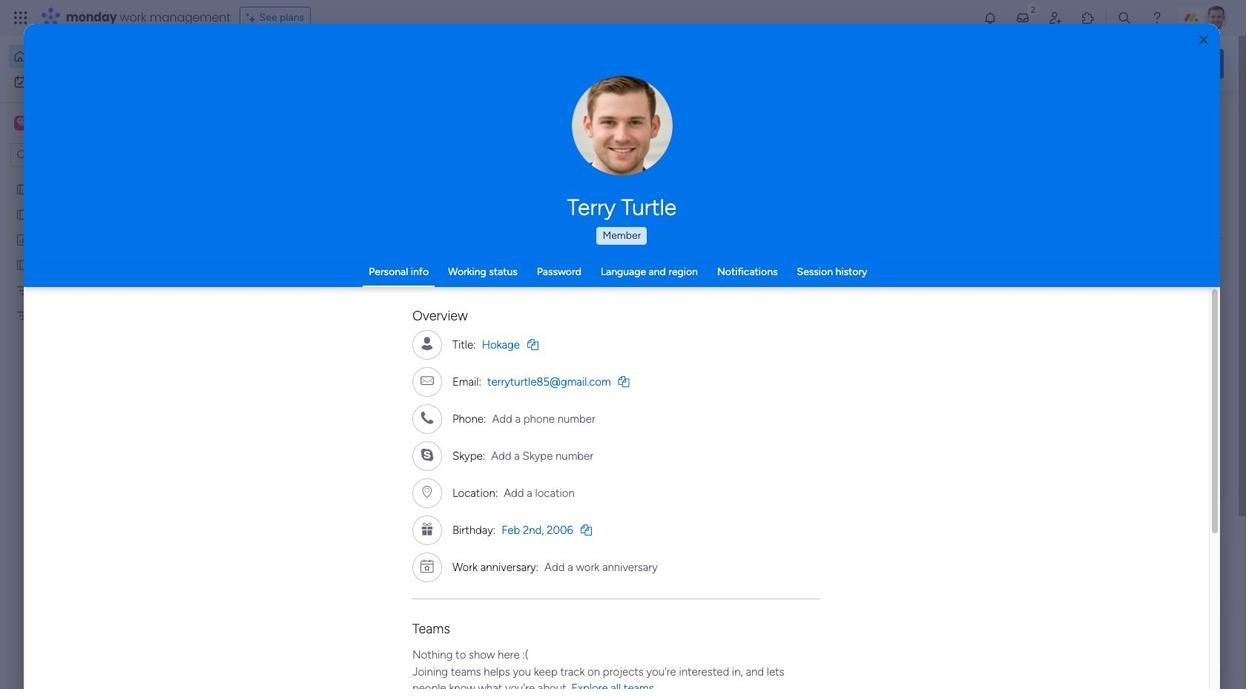 Task type: vqa. For each thing, say whether or not it's contained in the screenshot.
the lottie animation element
no



Task type: describe. For each thing, give the bounding box(es) containing it.
1 public board image from the top
[[16, 182, 30, 196]]

getting started element
[[1001, 541, 1224, 600]]

1 vertical spatial copied! image
[[618, 376, 629, 387]]

1 horizontal spatial public dashboard image
[[733, 271, 749, 287]]

public board image for "remove from favorites" "image" component image
[[248, 271, 264, 287]]

2 vertical spatial option
[[0, 175, 189, 178]]

0 vertical spatial option
[[9, 45, 180, 68]]

terry turtle image
[[1205, 6, 1228, 30]]

help center element
[[1001, 612, 1224, 671]]

close image
[[1199, 34, 1208, 46]]

2 vertical spatial copied! image
[[581, 524, 592, 535]]

2 public board image from the top
[[16, 207, 30, 221]]



Task type: locate. For each thing, give the bounding box(es) containing it.
select product image
[[13, 10, 28, 25]]

1 horizontal spatial add to favorites image
[[925, 271, 940, 286]]

component image for 2nd add to favorites icon from the left
[[733, 294, 746, 307]]

2 horizontal spatial component image
[[733, 294, 746, 307]]

search everything image
[[1117, 10, 1132, 25]]

workspace image
[[16, 115, 27, 131]]

2 component image from the left
[[490, 294, 504, 307]]

component image for 2nd add to favorites icon from right
[[490, 294, 504, 307]]

0 horizontal spatial copied! image
[[527, 339, 538, 350]]

1 horizontal spatial public board image
[[248, 271, 264, 287]]

0 vertical spatial public dashboard image
[[16, 232, 30, 246]]

invite members image
[[1048, 10, 1063, 25]]

option
[[9, 45, 180, 68], [9, 70, 180, 93], [0, 175, 189, 178]]

dapulse x slim image
[[1202, 108, 1220, 125]]

Search in workspace field
[[31, 147, 124, 164]]

0 vertical spatial public board image
[[16, 182, 30, 196]]

add to favorites image
[[682, 271, 697, 286], [925, 271, 940, 286]]

public board image
[[16, 182, 30, 196], [16, 207, 30, 221]]

help image
[[1150, 10, 1165, 25]]

2 horizontal spatial public board image
[[490, 271, 507, 287]]

public board image for component image related to 2nd add to favorites icon from right
[[490, 271, 507, 287]]

1 vertical spatial public dashboard image
[[733, 271, 749, 287]]

1 component image from the left
[[248, 294, 261, 307]]

component image for "remove from favorites" "image"
[[248, 294, 261, 307]]

3 component image from the left
[[733, 294, 746, 307]]

monday marketplace image
[[1081, 10, 1096, 25]]

1 vertical spatial public board image
[[16, 207, 30, 221]]

2 image
[[1027, 1, 1040, 17]]

1 horizontal spatial copied! image
[[581, 524, 592, 535]]

remove from favorites image
[[440, 271, 455, 286]]

add to favorites image
[[440, 453, 455, 468]]

0 horizontal spatial component image
[[248, 294, 261, 307]]

0 horizontal spatial public board image
[[16, 257, 30, 272]]

component image
[[248, 294, 261, 307], [490, 294, 504, 307], [733, 294, 746, 307]]

1 horizontal spatial component image
[[490, 294, 504, 307]]

0 horizontal spatial add to favorites image
[[682, 271, 697, 286]]

see plans image
[[246, 10, 259, 26]]

0 horizontal spatial public dashboard image
[[16, 232, 30, 246]]

workspace image
[[14, 115, 29, 131]]

public dashboard image
[[16, 232, 30, 246], [733, 271, 749, 287]]

public board image
[[16, 257, 30, 272], [248, 271, 264, 287], [490, 271, 507, 287]]

1 add to favorites image from the left
[[682, 271, 697, 286]]

0 vertical spatial copied! image
[[527, 339, 538, 350]]

list box
[[0, 173, 189, 528]]

update feed image
[[1016, 10, 1030, 25]]

workspace selection element
[[14, 114, 124, 134]]

2 add to favorites image from the left
[[925, 271, 940, 286]]

quick search results list box
[[229, 139, 966, 517]]

1 vertical spatial option
[[9, 70, 180, 93]]

copied! image
[[527, 339, 538, 350], [618, 376, 629, 387], [581, 524, 592, 535]]

2 horizontal spatial copied! image
[[618, 376, 629, 387]]

notifications image
[[983, 10, 998, 25]]

templates image image
[[1015, 298, 1211, 401]]



